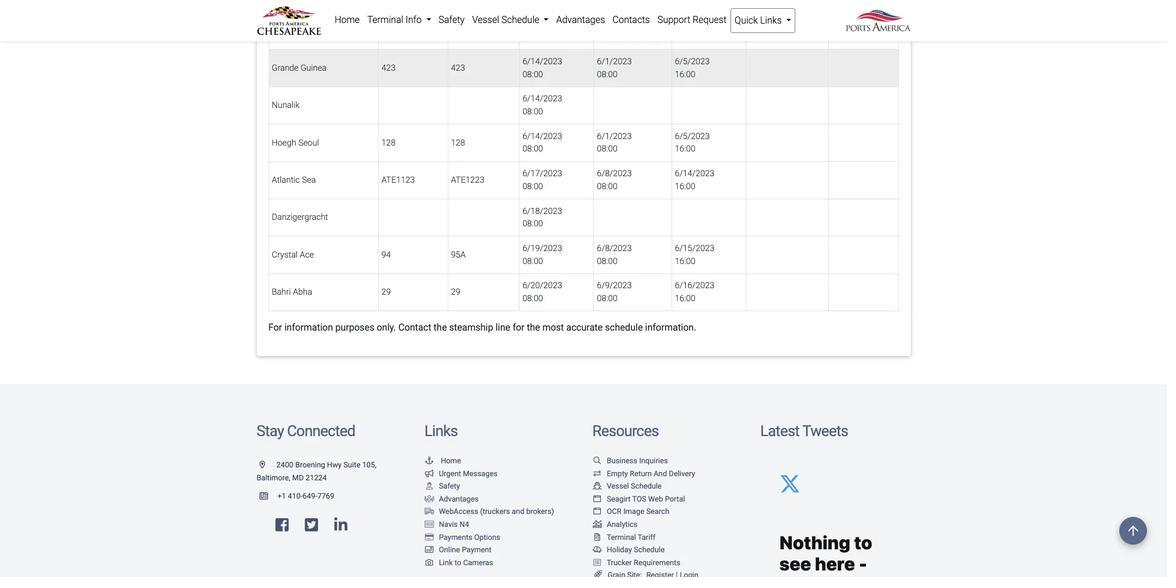 Task type: locate. For each thing, give the bounding box(es) containing it.
16:00 inside 6/15/2023 16:00
[[675, 256, 696, 266]]

ace
[[300, 250, 314, 260]]

6/1/2023 for 128
[[597, 131, 632, 141]]

web
[[649, 494, 663, 503]]

1 16:00 from the top
[[675, 32, 696, 42]]

1 vertical spatial atlantic
[[272, 175, 300, 185]]

home link
[[331, 8, 364, 32], [425, 456, 461, 465]]

0 horizontal spatial vessel
[[472, 14, 499, 25]]

0 vertical spatial 6/8/2023 08:00
[[597, 169, 632, 191]]

423 down atk1023
[[382, 63, 396, 73]]

6/8/2023 08:00 for 6/17/2023
[[597, 169, 632, 191]]

16:00 inside 6/2/2023 16:00
[[675, 32, 696, 42]]

schedule for ship 'image' on the bottom
[[631, 482, 662, 491]]

credit card front image
[[425, 547, 434, 554]]

1 vertical spatial browser image
[[593, 508, 602, 516]]

423 down atk1123
[[451, 63, 465, 73]]

0 vertical spatial 6/5/2023
[[675, 57, 710, 67]]

6/20/2023 08:00
[[523, 281, 562, 304]]

schedule
[[605, 322, 643, 333]]

terminal up atk1023
[[367, 14, 403, 25]]

2 6/5/2023 from the top
[[675, 131, 710, 141]]

6/8/2023 08:00 for 6/19/2023
[[597, 243, 632, 266]]

1 vertical spatial 6/5/2023
[[675, 131, 710, 141]]

safety
[[439, 14, 465, 25], [439, 482, 460, 491]]

atlantic left sky
[[272, 26, 300, 36]]

holiday schedule link
[[593, 545, 665, 554]]

inquiries
[[639, 456, 668, 465]]

0 horizontal spatial 29
[[382, 287, 391, 297]]

return
[[630, 469, 652, 478]]

support request
[[658, 14, 727, 25]]

1 horizontal spatial 423
[[451, 63, 465, 73]]

0 vertical spatial safety link
[[435, 8, 469, 32]]

1 6/1/2023 08:00 from the top
[[597, 57, 632, 79]]

16:00 for 95a
[[675, 256, 696, 266]]

6/16/2023 16:00
[[675, 281, 715, 304]]

credit card image
[[425, 534, 434, 541]]

steamship
[[449, 322, 493, 333]]

urgent messages link
[[425, 469, 498, 478]]

2 6/1/2023 08:00 from the top
[[597, 131, 632, 154]]

1 6/5/2023 from the top
[[675, 57, 710, 67]]

1 vertical spatial 6/8/2023
[[597, 243, 632, 253]]

online payment
[[439, 545, 492, 554]]

128 up 'ate1123'
[[382, 138, 396, 148]]

6/5/2023 for 128
[[675, 131, 710, 141]]

latest
[[761, 422, 800, 440]]

vessel down the empty
[[607, 482, 629, 491]]

1 6/14/2023 08:00 from the top
[[523, 57, 562, 79]]

0 horizontal spatial 128
[[382, 138, 396, 148]]

browser image up 'analytics' image
[[593, 508, 602, 516]]

2 6/14/2023 08:00 from the top
[[523, 94, 562, 117]]

29
[[382, 287, 391, 297], [451, 287, 461, 297]]

1 vertical spatial home link
[[425, 456, 461, 465]]

request
[[693, 14, 727, 25]]

tos
[[633, 494, 647, 503]]

cameras
[[463, 558, 493, 567]]

1 vertical spatial safety link
[[425, 482, 460, 491]]

0 vertical spatial home
[[335, 14, 360, 25]]

1 horizontal spatial vessel schedule link
[[593, 482, 662, 491]]

safety link right info
[[435, 8, 469, 32]]

0 horizontal spatial vessel schedule
[[472, 14, 542, 25]]

2400 broening hwy suite 105, baltimore, md 21224 link
[[257, 460, 377, 482]]

abha
[[293, 287, 312, 297]]

0 vertical spatial 6/1/2023 08:00
[[597, 57, 632, 79]]

0 horizontal spatial 423
[[382, 63, 396, 73]]

hwy
[[327, 460, 342, 469]]

tweets
[[803, 422, 849, 440]]

quick
[[735, 15, 758, 26]]

6 16:00 from the top
[[675, 294, 696, 304]]

1 vertical spatial safety
[[439, 482, 460, 491]]

browser image inside seagirt tos web portal link
[[593, 496, 602, 503]]

1 29 from the left
[[382, 287, 391, 297]]

08:00 inside 6/17/2023 08:00
[[523, 181, 543, 191]]

2 browser image from the top
[[593, 508, 602, 516]]

0 horizontal spatial vessel schedule link
[[469, 8, 553, 32]]

links right quick at the right top of the page
[[761, 15, 782, 26]]

ate1123
[[382, 175, 415, 185]]

1 horizontal spatial advantages link
[[553, 8, 609, 32]]

schedule for bells image
[[634, 545, 665, 554]]

2 atlantic from the top
[[272, 175, 300, 185]]

schedule
[[502, 14, 540, 25], [631, 482, 662, 491], [634, 545, 665, 554]]

the right contact on the left of page
[[434, 322, 447, 333]]

for
[[513, 322, 525, 333]]

2 16:00 from the top
[[675, 69, 696, 79]]

urgent messages
[[439, 469, 498, 478]]

empty return and delivery link
[[593, 469, 696, 478]]

1 safety from the top
[[439, 14, 465, 25]]

terminal down analytics
[[607, 533, 636, 541]]

6/14/2023 for grande guinea
[[523, 57, 562, 67]]

6/15/2023 16:00
[[675, 243, 715, 266]]

terminal for terminal tariff
[[607, 533, 636, 541]]

for
[[268, 322, 282, 333]]

atlantic left sea
[[272, 175, 300, 185]]

safety down urgent
[[439, 482, 460, 491]]

16:00 for atk1123
[[675, 32, 696, 42]]

home link for 'terminal info' link
[[331, 8, 364, 32]]

navis
[[439, 520, 458, 529]]

payments options link
[[425, 533, 500, 541]]

1 vertical spatial vessel
[[607, 482, 629, 491]]

analytics image
[[593, 521, 602, 529]]

21224
[[306, 473, 327, 482]]

16:00 inside 6/14/2023 16:00
[[675, 181, 696, 191]]

423
[[382, 63, 396, 73], [451, 63, 465, 73]]

contact
[[399, 322, 432, 333]]

16:00 for 29
[[675, 294, 696, 304]]

6/5/2023 16:00 down 6/2/2023 16:00
[[675, 57, 710, 79]]

0 vertical spatial atlantic
[[272, 26, 300, 36]]

1 vertical spatial links
[[425, 422, 458, 440]]

safety link down urgent
[[425, 482, 460, 491]]

08:00 inside 6/19/2023 08:00
[[523, 256, 543, 266]]

the right 'for' on the left
[[527, 322, 540, 333]]

sea
[[302, 175, 316, 185]]

1 vertical spatial 6/5/2023 16:00
[[675, 131, 710, 154]]

6/1/2023 08:00 for 128
[[597, 131, 632, 154]]

accurate
[[567, 322, 603, 333]]

6/1/2023 08:00 for 423
[[597, 57, 632, 79]]

29 up only.
[[382, 287, 391, 297]]

0 horizontal spatial advantages
[[439, 494, 479, 503]]

options
[[474, 533, 500, 541]]

0 vertical spatial 6/14/2023 08:00
[[523, 57, 562, 79]]

1 horizontal spatial vessel schedule
[[607, 482, 662, 491]]

stay
[[257, 422, 284, 440]]

5/30/2023 08:00
[[597, 19, 637, 42]]

94
[[382, 250, 391, 260]]

95a
[[451, 250, 466, 260]]

1 vertical spatial schedule
[[631, 482, 662, 491]]

0 vertical spatial terminal
[[367, 14, 403, 25]]

4 16:00 from the top
[[675, 181, 696, 191]]

atlantic
[[272, 26, 300, 36], [272, 175, 300, 185]]

2 6/8/2023 08:00 from the top
[[597, 243, 632, 266]]

browser image for ocr
[[593, 508, 602, 516]]

6/9/2023 08:00
[[597, 281, 632, 304]]

advantages left contacts
[[557, 14, 605, 25]]

16:00
[[675, 32, 696, 42], [675, 69, 696, 79], [675, 144, 696, 154], [675, 181, 696, 191], [675, 256, 696, 266], [675, 294, 696, 304]]

0 horizontal spatial home link
[[331, 8, 364, 32]]

3 16:00 from the top
[[675, 144, 696, 154]]

1 vertical spatial home
[[441, 456, 461, 465]]

6/14/2023 for nunalik
[[523, 94, 562, 104]]

1 horizontal spatial home
[[441, 456, 461, 465]]

stay connected
[[257, 422, 355, 440]]

1 horizontal spatial 29
[[451, 287, 461, 297]]

container storage image
[[425, 521, 434, 529]]

6/5/2023 16:00 for 423
[[675, 57, 710, 79]]

1 6/8/2023 from the top
[[597, 169, 632, 179]]

1 6/5/2023 16:00 from the top
[[675, 57, 710, 79]]

16:00 inside 6/16/2023 16:00
[[675, 294, 696, 304]]

1 vertical spatial 6/1/2023 08:00
[[597, 131, 632, 154]]

1 vertical spatial terminal
[[607, 533, 636, 541]]

08:00 inside 6/20/2023 08:00
[[523, 294, 543, 304]]

bullhorn image
[[425, 470, 434, 478]]

safety link for 'urgent messages' link
[[425, 482, 460, 491]]

6/5/2023 up 6/14/2023 16:00
[[675, 131, 710, 141]]

1 vertical spatial 6/1/2023
[[597, 131, 632, 141]]

08:00 inside 6/18/2023 08:00
[[523, 219, 543, 229]]

browser image
[[593, 496, 602, 503], [593, 508, 602, 516]]

the
[[434, 322, 447, 333], [527, 322, 540, 333]]

2 6/1/2023 from the top
[[597, 131, 632, 141]]

nunalik
[[272, 100, 300, 110]]

6/5/2023 for 423
[[675, 57, 710, 67]]

danzigergracht
[[272, 212, 328, 222]]

+1 410-649-7769
[[278, 492, 334, 501]]

1 horizontal spatial 128
[[451, 138, 465, 148]]

0 vertical spatial 6/1/2023
[[597, 57, 632, 67]]

1 6/8/2023 08:00 from the top
[[597, 169, 632, 191]]

md
[[292, 473, 304, 482]]

0 vertical spatial home link
[[331, 8, 364, 32]]

facebook square image
[[276, 517, 289, 532]]

safety link for 'terminal info' link
[[435, 8, 469, 32]]

bahri abha
[[272, 287, 312, 297]]

1 6/1/2023 from the top
[[597, 57, 632, 67]]

2 vertical spatial schedule
[[634, 545, 665, 554]]

6/14/2023 for hoegh seoul
[[523, 131, 562, 141]]

home link up urgent
[[425, 456, 461, 465]]

n4
[[460, 520, 469, 529]]

6/8/2023 for 6/19/2023 08:00
[[597, 243, 632, 253]]

649-
[[303, 492, 318, 501]]

1 browser image from the top
[[593, 496, 602, 503]]

0 vertical spatial 6/8/2023
[[597, 169, 632, 179]]

128 up ate1223
[[451, 138, 465, 148]]

2 the from the left
[[527, 322, 540, 333]]

1 horizontal spatial terminal
[[607, 533, 636, 541]]

crystal ace
[[272, 250, 314, 260]]

vessel up atk1123
[[472, 14, 499, 25]]

requirements
[[634, 558, 681, 567]]

1 vertical spatial 6/14/2023 08:00
[[523, 94, 562, 117]]

0 horizontal spatial advantages link
[[425, 494, 479, 503]]

link
[[439, 558, 453, 567]]

6/11/2023 08:00
[[523, 19, 562, 42]]

browser image inside the ocr image search link
[[593, 508, 602, 516]]

0 vertical spatial browser image
[[593, 496, 602, 503]]

6/5/2023 down 6/2/2023 16:00
[[675, 57, 710, 67]]

1 horizontal spatial links
[[761, 15, 782, 26]]

0 horizontal spatial the
[[434, 322, 447, 333]]

0 vertical spatial 6/5/2023 16:00
[[675, 57, 710, 79]]

browser image for seagirt
[[593, 496, 602, 503]]

6/1/2023 08:00
[[597, 57, 632, 79], [597, 131, 632, 154]]

16:00 for 423
[[675, 69, 696, 79]]

advantages up webaccess
[[439, 494, 479, 503]]

information
[[284, 322, 333, 333]]

camera image
[[425, 559, 434, 567]]

vessel schedule up atk1123
[[472, 14, 542, 25]]

hoegh seoul
[[272, 138, 319, 148]]

to
[[455, 558, 462, 567]]

0 vertical spatial schedule
[[502, 14, 540, 25]]

6/1/2023
[[597, 57, 632, 67], [597, 131, 632, 141]]

1 horizontal spatial the
[[527, 322, 540, 333]]

128
[[382, 138, 396, 148], [451, 138, 465, 148]]

vessel schedule
[[472, 14, 542, 25], [607, 482, 662, 491]]

1 423 from the left
[[382, 63, 396, 73]]

6/5/2023 16:00 up 6/14/2023 16:00
[[675, 131, 710, 154]]

vessel schedule link
[[469, 8, 553, 32], [593, 482, 662, 491]]

1 vertical spatial 6/8/2023 08:00
[[597, 243, 632, 266]]

2400
[[277, 460, 294, 469]]

2 vertical spatial 6/14/2023 08:00
[[523, 131, 562, 154]]

0 horizontal spatial terminal
[[367, 14, 403, 25]]

0 vertical spatial links
[[761, 15, 782, 26]]

home up urgent
[[441, 456, 461, 465]]

home left terminal info
[[335, 14, 360, 25]]

2 6/5/2023 16:00 from the top
[[675, 131, 710, 154]]

1 atlantic from the top
[[272, 26, 300, 36]]

1 vertical spatial advantages
[[439, 494, 479, 503]]

browser image down ship 'image' on the bottom
[[593, 496, 602, 503]]

1 vertical spatial vessel schedule link
[[593, 482, 662, 491]]

safety up atk1123
[[439, 14, 465, 25]]

business inquiries link
[[593, 456, 668, 465]]

5 16:00 from the top
[[675, 256, 696, 266]]

advantages link
[[553, 8, 609, 32], [425, 494, 479, 503]]

2 6/8/2023 from the top
[[597, 243, 632, 253]]

0 vertical spatial safety
[[439, 14, 465, 25]]

atlantic for atlantic sky
[[272, 26, 300, 36]]

online
[[439, 545, 460, 554]]

twitter square image
[[305, 517, 318, 532]]

analytics link
[[593, 520, 638, 529]]

6/2/2023 16:00
[[675, 19, 710, 42]]

links up "anchor" 'icon'
[[425, 422, 458, 440]]

1 the from the left
[[434, 322, 447, 333]]

6/5/2023 16:00 for 128
[[675, 131, 710, 154]]

3 6/14/2023 08:00 from the top
[[523, 131, 562, 154]]

ship image
[[593, 483, 602, 490]]

6/14/2023 08:00 for 423
[[523, 57, 562, 79]]

5/30/2023
[[597, 19, 637, 29]]

1 horizontal spatial home link
[[425, 456, 461, 465]]

home link right sky
[[331, 8, 364, 32]]

vessel schedule up seagirt tos web portal link
[[607, 482, 662, 491]]

0 vertical spatial advantages
[[557, 14, 605, 25]]

29 down 95a
[[451, 287, 461, 297]]



Task type: vqa. For each thing, say whether or not it's contained in the screenshot.
08:00 in 5/30/2023 08:00
yes



Task type: describe. For each thing, give the bounding box(es) containing it.
urgent
[[439, 469, 461, 478]]

atlantic sea
[[272, 175, 316, 185]]

grande
[[272, 63, 299, 73]]

6/14/2023 08:00 for 128
[[523, 131, 562, 154]]

6/8/2023 for 6/17/2023 08:00
[[597, 169, 632, 179]]

atk1123
[[451, 26, 485, 36]]

08:00 inside 5/30/2023 08:00
[[597, 32, 618, 42]]

terminal info link
[[364, 8, 435, 32]]

map marker alt image
[[260, 462, 275, 469]]

bahri
[[272, 287, 291, 297]]

tariff
[[638, 533, 656, 541]]

+1 410-649-7769 link
[[257, 492, 334, 501]]

exchange image
[[593, 470, 602, 478]]

file invoice image
[[593, 534, 602, 541]]

connected
[[287, 422, 355, 440]]

08:00 inside 6/9/2023 08:00
[[597, 294, 618, 304]]

terminal tariff
[[607, 533, 656, 541]]

6/16/2023
[[675, 281, 715, 291]]

purposes
[[336, 322, 375, 333]]

1 vertical spatial vessel schedule
[[607, 482, 662, 491]]

6/2/2023
[[675, 19, 710, 29]]

and
[[654, 469, 667, 478]]

terminal tariff link
[[593, 533, 656, 541]]

0 horizontal spatial home
[[335, 14, 360, 25]]

payments
[[439, 533, 473, 541]]

1 128 from the left
[[382, 138, 396, 148]]

quick links
[[735, 15, 784, 26]]

suite
[[344, 460, 361, 469]]

and
[[512, 507, 525, 516]]

linkedin image
[[334, 517, 348, 532]]

seagirt tos web portal link
[[593, 494, 685, 503]]

list alt image
[[593, 559, 602, 567]]

2 29 from the left
[[451, 287, 461, 297]]

information.
[[645, 322, 697, 333]]

2 safety from the top
[[439, 482, 460, 491]]

baltimore,
[[257, 473, 290, 482]]

16:00 for ate1223
[[675, 181, 696, 191]]

6/14/2023 16:00
[[675, 169, 715, 191]]

webaccess
[[439, 507, 478, 516]]

grande guinea
[[272, 63, 327, 73]]

6/1/2023 for 423
[[597, 57, 632, 67]]

6/9/2023
[[597, 281, 632, 291]]

6/19/2023 08:00
[[523, 243, 562, 266]]

trucker
[[607, 558, 632, 567]]

broening
[[295, 460, 325, 469]]

online payment link
[[425, 545, 492, 554]]

home link for 'urgent messages' link
[[425, 456, 461, 465]]

0 horizontal spatial links
[[425, 422, 458, 440]]

payments options
[[439, 533, 500, 541]]

line
[[496, 322, 511, 333]]

2 128 from the left
[[451, 138, 465, 148]]

guinea
[[301, 63, 327, 73]]

trucker requirements
[[607, 558, 681, 567]]

1 horizontal spatial advantages
[[557, 14, 605, 25]]

bells image
[[593, 547, 602, 554]]

go to top image
[[1120, 517, 1148, 545]]

terminal for terminal info
[[367, 14, 403, 25]]

0 vertical spatial vessel
[[472, 14, 499, 25]]

holiday schedule
[[607, 545, 665, 554]]

6/15/2023
[[675, 243, 715, 253]]

sky
[[302, 26, 315, 36]]

7769
[[318, 492, 334, 501]]

user hard hat image
[[425, 483, 434, 490]]

search image
[[593, 457, 602, 465]]

phone office image
[[260, 493, 278, 500]]

only.
[[377, 322, 396, 333]]

6/11/2023
[[523, 19, 562, 29]]

410-
[[288, 492, 303, 501]]

0 vertical spatial vessel schedule link
[[469, 8, 553, 32]]

anchor image
[[425, 457, 434, 465]]

atlantic for atlantic sea
[[272, 175, 300, 185]]

safety inside safety link
[[439, 14, 465, 25]]

1 horizontal spatial vessel
[[607, 482, 629, 491]]

brokers)
[[527, 507, 554, 516]]

6/17/2023
[[523, 169, 562, 179]]

info
[[406, 14, 422, 25]]

16:00 for 128
[[675, 144, 696, 154]]

6/17/2023 08:00
[[523, 169, 562, 191]]

for information purposes only. contact the steamship line for the most accurate schedule information.
[[268, 322, 697, 333]]

ocr image search
[[607, 507, 670, 516]]

6/18/2023 08:00
[[523, 206, 562, 229]]

navis n4 link
[[425, 520, 469, 529]]

payment
[[462, 545, 492, 554]]

2400 broening hwy suite 105, baltimore, md 21224
[[257, 460, 377, 482]]

empty return and delivery
[[607, 469, 696, 478]]

0 vertical spatial advantages link
[[553, 8, 609, 32]]

contacts link
[[609, 8, 654, 32]]

portal
[[665, 494, 685, 503]]

crystal
[[272, 250, 298, 260]]

business
[[607, 456, 638, 465]]

0 vertical spatial vessel schedule
[[472, 14, 542, 25]]

2 423 from the left
[[451, 63, 465, 73]]

atk1023
[[382, 26, 416, 36]]

1 vertical spatial advantages link
[[425, 494, 479, 503]]

seoul
[[298, 138, 319, 148]]

6/18/2023
[[523, 206, 562, 216]]

truck container image
[[425, 508, 434, 516]]

hand receiving image
[[425, 496, 434, 503]]

seagirt
[[607, 494, 631, 503]]

analytics
[[607, 520, 638, 529]]

+1
[[278, 492, 286, 501]]

ocr
[[607, 507, 622, 516]]

08:00 inside 6/11/2023 08:00
[[523, 32, 543, 42]]

webaccess (truckers and brokers)
[[439, 507, 554, 516]]

ocr image search link
[[593, 507, 670, 516]]

wheat image
[[593, 571, 604, 577]]

terminal info
[[367, 14, 424, 25]]

ate1223
[[451, 175, 485, 185]]

(truckers
[[480, 507, 510, 516]]



